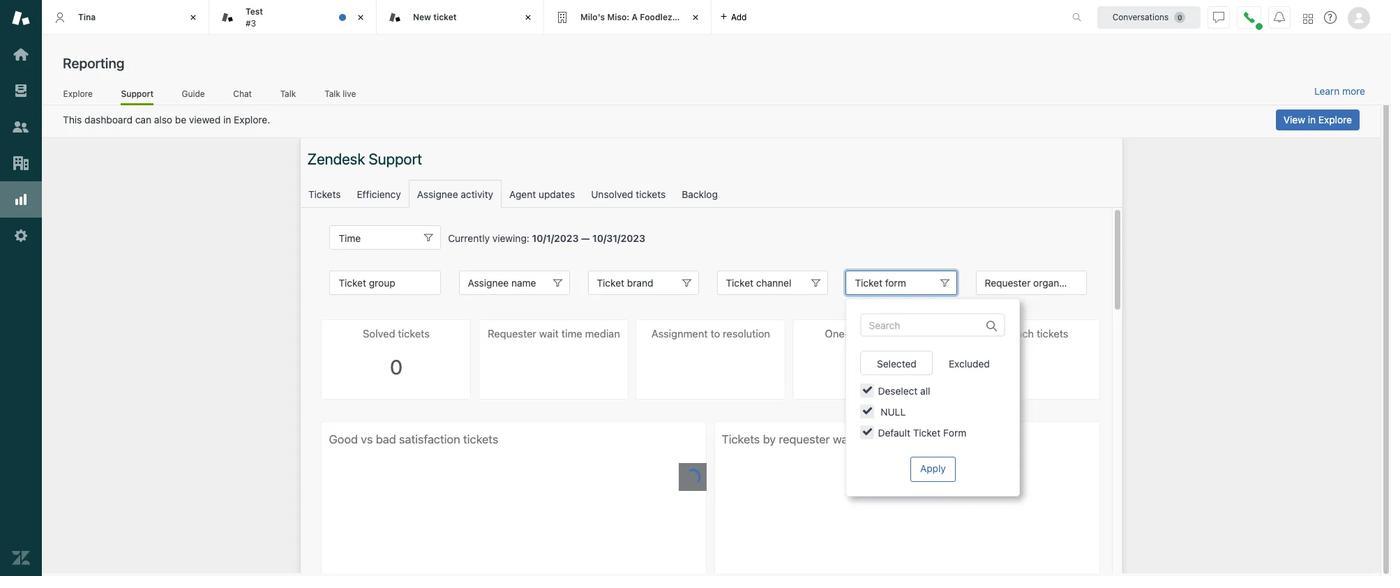 Task type: describe. For each thing, give the bounding box(es) containing it.
new ticket
[[413, 12, 457, 22]]

add
[[731, 12, 747, 22]]

learn
[[1315, 85, 1340, 97]]

this dashboard can also be viewed in explore.
[[63, 114, 270, 126]]

this
[[63, 114, 82, 126]]

admin image
[[12, 227, 30, 245]]

test
[[246, 6, 263, 17]]

talk for talk live
[[325, 88, 340, 99]]

subsidiary
[[675, 12, 718, 22]]

conversations
[[1113, 12, 1169, 22]]

a
[[632, 12, 638, 22]]

milo's miso: a foodlez subsidiary
[[581, 12, 718, 22]]

button displays agent's chat status as invisible. image
[[1213, 12, 1225, 23]]

view in explore button
[[1276, 110, 1360, 130]]

customers image
[[12, 118, 30, 136]]

can
[[135, 114, 151, 126]]

foodlez
[[640, 12, 672, 22]]

new ticket tab
[[377, 0, 544, 35]]

views image
[[12, 82, 30, 100]]

tina tab
[[42, 0, 209, 35]]

guide
[[182, 88, 205, 99]]

0 vertical spatial explore
[[63, 88, 93, 99]]

close image
[[186, 10, 200, 24]]

explore inside button
[[1319, 114, 1352, 126]]

guide link
[[181, 88, 205, 103]]

get started image
[[12, 45, 30, 63]]

new
[[413, 12, 431, 22]]

milo's miso: a foodlez subsidiary tab
[[544, 0, 718, 35]]

conversations button
[[1098, 6, 1201, 28]]

dashboard
[[84, 114, 133, 126]]

chat
[[233, 88, 252, 99]]

talk live
[[325, 88, 356, 99]]

test #3
[[246, 6, 263, 28]]

support link
[[121, 88, 154, 105]]

zendesk support image
[[12, 9, 30, 27]]

talk link
[[280, 88, 296, 103]]

tabs tab list
[[42, 0, 1058, 35]]

more
[[1343, 85, 1366, 97]]

reporting image
[[12, 190, 30, 209]]

explore link
[[63, 88, 93, 103]]



Task type: vqa. For each thing, say whether or not it's contained in the screenshot.
SUBJECT
no



Task type: locate. For each thing, give the bounding box(es) containing it.
view in explore
[[1284, 114, 1352, 126]]

2 horizontal spatial close image
[[689, 10, 703, 24]]

miso:
[[607, 12, 630, 22]]

close image left 'add' popup button
[[689, 10, 703, 24]]

0 horizontal spatial close image
[[354, 10, 368, 24]]

tab containing test
[[209, 0, 377, 35]]

viewed
[[189, 114, 221, 126]]

2 talk from the left
[[325, 88, 340, 99]]

close image for milo's miso: a foodlez subsidiary
[[689, 10, 703, 24]]

close image
[[354, 10, 368, 24], [521, 10, 535, 24], [689, 10, 703, 24]]

talk right chat at the left of the page
[[280, 88, 296, 99]]

in right viewed
[[223, 114, 231, 126]]

close image for new ticket
[[521, 10, 535, 24]]

1 horizontal spatial in
[[1308, 114, 1316, 126]]

tab
[[209, 0, 377, 35]]

0 horizontal spatial in
[[223, 114, 231, 126]]

close image left new
[[354, 10, 368, 24]]

close image inside new ticket tab
[[521, 10, 535, 24]]

zendesk image
[[12, 549, 30, 567]]

explore up this
[[63, 88, 93, 99]]

main element
[[0, 0, 42, 576]]

1 horizontal spatial close image
[[521, 10, 535, 24]]

1 talk from the left
[[280, 88, 296, 99]]

talk left 'live'
[[325, 88, 340, 99]]

1 horizontal spatial talk
[[325, 88, 340, 99]]

live
[[343, 88, 356, 99]]

in right view on the top
[[1308, 114, 1316, 126]]

0 horizontal spatial talk
[[280, 88, 296, 99]]

view
[[1284, 114, 1306, 126]]

close image inside milo's miso: a foodlez subsidiary tab
[[689, 10, 703, 24]]

explore down learn more link
[[1319, 114, 1352, 126]]

talk live link
[[324, 88, 357, 103]]

2 close image from the left
[[521, 10, 535, 24]]

1 in from the left
[[223, 114, 231, 126]]

be
[[175, 114, 186, 126]]

chat link
[[233, 88, 252, 103]]

organizations image
[[12, 154, 30, 172]]

1 vertical spatial explore
[[1319, 114, 1352, 126]]

learn more
[[1315, 85, 1366, 97]]

close image left milo's
[[521, 10, 535, 24]]

milo's
[[581, 12, 605, 22]]

support
[[121, 88, 154, 99]]

get help image
[[1324, 11, 1337, 24]]

0 horizontal spatial explore
[[63, 88, 93, 99]]

learn more link
[[1315, 85, 1366, 98]]

1 close image from the left
[[354, 10, 368, 24]]

2 in from the left
[[1308, 114, 1316, 126]]

talk
[[280, 88, 296, 99], [325, 88, 340, 99]]

in inside button
[[1308, 114, 1316, 126]]

ticket
[[433, 12, 457, 22]]

#3
[[246, 18, 256, 28]]

1 horizontal spatial explore
[[1319, 114, 1352, 126]]

explore
[[63, 88, 93, 99], [1319, 114, 1352, 126]]

also
[[154, 114, 172, 126]]

reporting
[[63, 55, 124, 71]]

tina
[[78, 12, 96, 22]]

talk for talk
[[280, 88, 296, 99]]

zendesk products image
[[1303, 14, 1313, 23]]

3 close image from the left
[[689, 10, 703, 24]]

explore.
[[234, 114, 270, 126]]

notifications image
[[1274, 12, 1285, 23]]

add button
[[712, 0, 755, 34]]

in
[[223, 114, 231, 126], [1308, 114, 1316, 126]]



